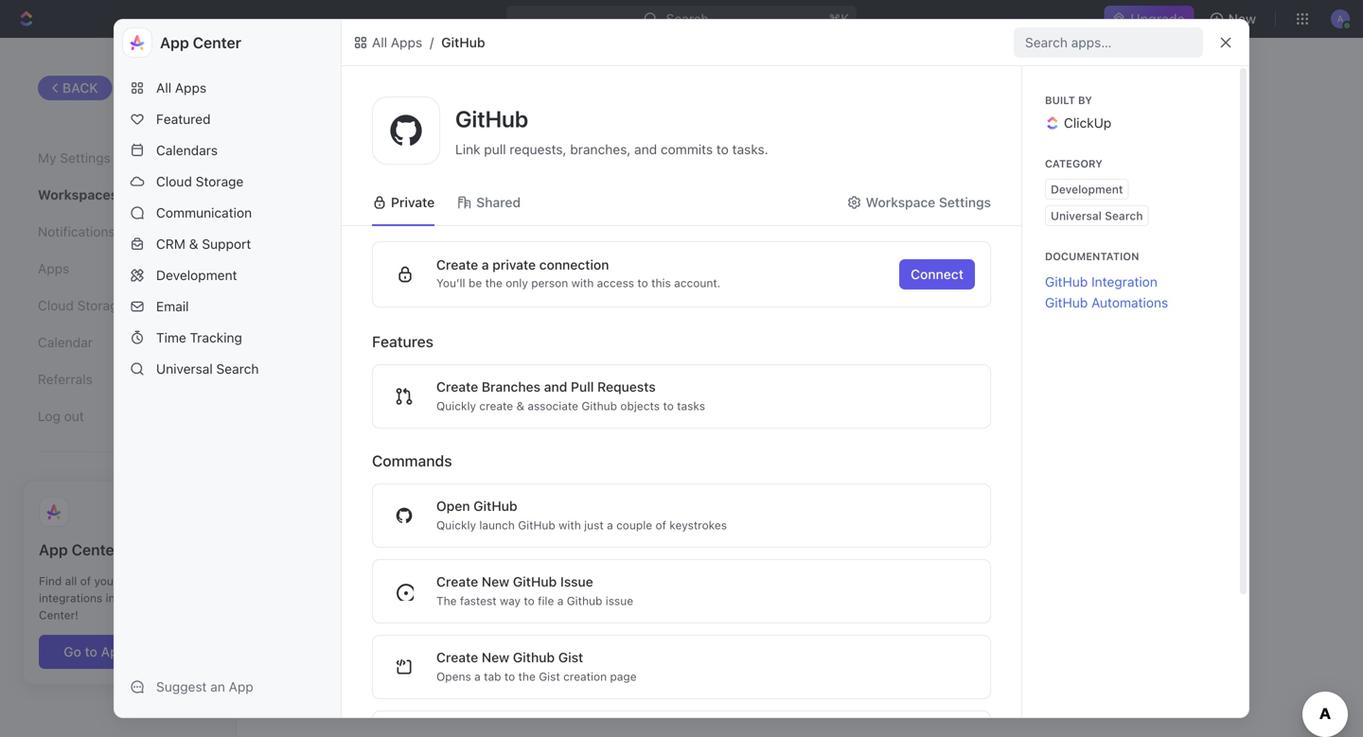 Task type: locate. For each thing, give the bounding box(es) containing it.
1 vertical spatial and
[[544, 379, 568, 395]]

github dialog
[[114, 19, 1250, 738]]

0 horizontal spatial my
[[38, 150, 56, 166]]

0 horizontal spatial apps
[[38, 261, 69, 277]]

create for private
[[437, 257, 478, 273]]

search
[[1106, 209, 1144, 223], [216, 361, 259, 377]]

my for my settings
[[38, 150, 56, 166]]

category
[[1046, 158, 1103, 170]]

1 vertical spatial apps
[[175, 80, 207, 96]]

2 ppddk image from the left
[[847, 195, 863, 210]]

all right l_lxf image
[[372, 35, 387, 50]]

1 horizontal spatial ppddk image
[[847, 195, 863, 210]]

0 vertical spatial development link
[[1046, 179, 1130, 200]]

settings
[[60, 150, 111, 166], [940, 195, 992, 210]]

1 vertical spatial &
[[517, 400, 525, 413]]

center inside button
[[130, 645, 172, 660]]

create new github issue the fastest way to file a github issue
[[437, 574, 634, 608]]

github down file
[[513, 650, 555, 666]]

my inside my settings link
[[38, 150, 56, 166]]

private link
[[372, 180, 435, 225]]

apps up featured
[[175, 80, 207, 96]]

0 horizontal spatial cloud storage
[[38, 298, 125, 314]]

my workspaces
[[275, 74, 416, 98]]

all apps
[[372, 35, 423, 50], [156, 80, 207, 96]]

cloud storage link up communication link
[[122, 167, 333, 197]]

1 horizontal spatial center
[[130, 645, 172, 660]]

email
[[156, 299, 189, 314]]

an
[[210, 680, 225, 695]]

all apps link left /
[[350, 31, 426, 54]]

to inside github link pull requests, branches, and commits to tasks.
[[717, 142, 729, 157]]

a left tab
[[475, 671, 481, 684]]

cloud up calendar at the left top of the page
[[38, 298, 74, 314]]

center up featured link
[[193, 34, 242, 52]]

1 create from the top
[[437, 257, 478, 273]]

1 vertical spatial all apps link
[[122, 73, 333, 103]]

ppddk image right a
[[372, 195, 387, 210]]

development link down category
[[1046, 179, 1130, 200]]

0 vertical spatial center
[[193, 34, 242, 52]]

1 vertical spatial settings
[[940, 195, 992, 210]]

ppddk image inside workspace settings link
[[847, 195, 863, 210]]

development down the crm & support
[[156, 268, 237, 283]]

upgrade
[[1131, 11, 1186, 27]]

person
[[532, 277, 569, 290]]

out
[[64, 409, 84, 425]]

quickly down open
[[437, 519, 476, 532]]

all up featured
[[156, 80, 172, 96]]

communication link
[[122, 198, 333, 228]]

development link down crm & support link
[[122, 260, 333, 291]]

a
[[482, 257, 489, 273], [607, 519, 614, 532], [558, 595, 564, 608], [475, 671, 481, 684]]

1 horizontal spatial cloud
[[156, 174, 192, 189]]

create
[[480, 400, 513, 413]]

2 vertical spatial and
[[150, 575, 170, 588]]

my down back link
[[38, 150, 56, 166]]

time tracking link
[[122, 323, 333, 353]]

0 vertical spatial universal search link
[[1046, 206, 1149, 226]]

all apps link up featured link
[[122, 73, 333, 103]]

go
[[64, 645, 81, 660]]

settings up connect
[[940, 195, 992, 210]]

all apps left /
[[372, 35, 423, 50]]

ppddk image
[[458, 195, 473, 210]]

0 horizontal spatial development link
[[122, 260, 333, 291]]

⌘k
[[829, 11, 850, 27]]

workspace up connect
[[866, 195, 936, 210]]

1 horizontal spatial all apps
[[372, 35, 423, 50]]

requests
[[598, 379, 656, 395]]

1 horizontal spatial development link
[[1046, 179, 1130, 200]]

a
[[335, 172, 366, 228]]

universal down time
[[156, 361, 213, 377]]

0 horizontal spatial the
[[486, 277, 503, 290]]

github down issue
[[567, 595, 603, 608]]

create for github
[[437, 574, 478, 590]]

ppddk image inside private link
[[372, 195, 387, 210]]

all apps up featured
[[156, 80, 207, 96]]

to right tab
[[505, 671, 515, 684]]

app center up all
[[39, 542, 120, 560]]

and left commits
[[635, 142, 658, 157]]

and inside github link pull requests, branches, and commits to tasks.
[[635, 142, 658, 157]]

my for my workspaces
[[275, 74, 302, 98]]

to left file
[[524, 595, 535, 608]]

app up find
[[39, 542, 68, 560]]

apps for left all apps link
[[175, 80, 207, 96]]

issue
[[606, 595, 634, 608]]

0 horizontal spatial and
[[150, 575, 170, 588]]

2 quickly from the top
[[437, 519, 476, 532]]

1 horizontal spatial of
[[656, 519, 667, 532]]

workspaces down l_lxf image
[[307, 74, 416, 98]]

new right upgrade
[[1229, 11, 1257, 27]]

new for new github issue
[[482, 574, 510, 590]]

universal search up documentation
[[1051, 209, 1144, 223]]

workspace
[[866, 195, 936, 210], [340, 297, 417, 315]]

and up associate
[[544, 379, 568, 395]]

apps down notifications
[[38, 261, 69, 277]]

1 quickly from the top
[[437, 400, 476, 413]]

0 vertical spatial &
[[189, 236, 198, 252]]

universal up documentation
[[1051, 209, 1102, 223]]

all apps link
[[350, 31, 426, 54], [122, 73, 333, 103]]

1 vertical spatial app center
[[39, 542, 120, 560]]

1 vertical spatial my
[[38, 150, 56, 166]]

private
[[493, 257, 536, 273]]

and right apps on the bottom left
[[150, 575, 170, 588]]

1 horizontal spatial app center
[[160, 34, 242, 52]]

my settings
[[38, 150, 111, 166]]

storage down apps 'link'
[[77, 298, 125, 314]]

and inside find all of your apps and integrations in our new app center!
[[150, 575, 170, 588]]

1 horizontal spatial cloud storage
[[156, 174, 244, 189]]

github inside create branches and pull requests quickly create & associate github objects to tasks
[[582, 400, 618, 413]]

0 horizontal spatial search
[[216, 361, 259, 377]]

1 horizontal spatial apps
[[175, 80, 207, 96]]

1 vertical spatial quickly
[[437, 519, 476, 532]]

0 vertical spatial storage
[[196, 174, 244, 189]]

crm & support
[[156, 236, 251, 252]]

create new github gist opens a tab to the gist creation page
[[437, 650, 637, 684]]

log out
[[38, 409, 84, 425]]

github right launch
[[518, 519, 556, 532]]

with inside "create a private connection you'll be the only person with access to this account."
[[572, 277, 594, 290]]

apps
[[391, 35, 423, 50], [175, 80, 207, 96], [38, 261, 69, 277]]

development down category
[[1051, 183, 1124, 196]]

you'll
[[437, 277, 466, 290]]

development
[[1051, 183, 1124, 196], [156, 268, 237, 283]]

time tracking
[[156, 330, 242, 346]]

0 vertical spatial cloud storage
[[156, 174, 244, 189]]

ppddk image left workspace settings
[[847, 195, 863, 210]]

integrations
[[39, 592, 103, 605]]

create inside create new github gist opens a tab to the gist creation page
[[437, 650, 478, 666]]

1 horizontal spatial workspace
[[866, 195, 936, 210]]

2 horizontal spatial and
[[635, 142, 658, 157]]

github up pull
[[456, 106, 529, 132]]

our
[[118, 592, 136, 605]]

2 vertical spatial new
[[482, 650, 510, 666]]

to inside button
[[85, 645, 97, 660]]

go to app center
[[64, 645, 172, 660]]

1 vertical spatial of
[[80, 575, 91, 588]]

to inside create branches and pull requests quickly create & associate github objects to tasks
[[663, 400, 674, 413]]

2 vertical spatial apps
[[38, 261, 69, 277]]

0 horizontal spatial universal search link
[[122, 354, 333, 385]]

0 vertical spatial cloud
[[156, 174, 192, 189]]

of right couple
[[656, 519, 667, 532]]

center up your
[[72, 542, 120, 560]]

log
[[38, 409, 61, 425]]

ppddk image
[[372, 195, 387, 210], [847, 195, 863, 210]]

by
[[1079, 94, 1093, 107]]

0 vertical spatial apps
[[391, 35, 423, 50]]

couple
[[617, 519, 653, 532]]

ppddk image for private
[[372, 195, 387, 210]]

a up be
[[482, 257, 489, 273]]

a inside create new github issue the fastest way to file a github issue
[[558, 595, 564, 608]]

storage
[[196, 174, 244, 189], [77, 298, 125, 314]]

my up featured link
[[275, 74, 302, 98]]

1 vertical spatial search
[[216, 361, 259, 377]]

apps for all apps link to the top
[[391, 35, 423, 50]]

0 vertical spatial settings
[[60, 150, 111, 166]]

1 horizontal spatial and
[[544, 379, 568, 395]]

0 vertical spatial my
[[275, 74, 302, 98]]

app right an
[[229, 680, 254, 695]]

0 horizontal spatial settings
[[60, 150, 111, 166]]

github up file
[[513, 574, 557, 590]]

new right our
[[139, 592, 161, 605]]

pull
[[571, 379, 594, 395]]

search...
[[666, 11, 720, 27]]

1 vertical spatial new
[[482, 574, 510, 590]]

workspaces up notifications
[[38, 187, 118, 203]]

1 vertical spatial center
[[72, 542, 120, 560]]

1 vertical spatial workspaces
[[38, 187, 118, 203]]

0 horizontal spatial universal search
[[156, 361, 259, 377]]

1 vertical spatial development
[[156, 268, 237, 283]]

2 horizontal spatial center
[[193, 34, 242, 52]]

0 vertical spatial cloud storage link
[[122, 167, 333, 197]]

0 horizontal spatial ppddk image
[[372, 195, 387, 210]]

github
[[442, 35, 486, 50], [456, 106, 529, 132], [1046, 274, 1089, 290], [1046, 295, 1089, 311], [474, 499, 518, 514], [518, 519, 556, 532], [513, 574, 557, 590]]

to right 'go'
[[85, 645, 97, 660]]

cloud inside github dialog
[[156, 174, 192, 189]]

universal search link
[[1046, 206, 1149, 226], [122, 354, 333, 385]]

create up you'll
[[437, 257, 478, 273]]

search up documentation
[[1106, 209, 1144, 223]]

0 vertical spatial and
[[635, 142, 658, 157]]

universal search link up documentation
[[1046, 206, 1149, 226]]

1 vertical spatial all
[[156, 80, 172, 96]]

create left branches
[[437, 379, 478, 395]]

0 vertical spatial with
[[572, 277, 594, 290]]

universal search down time tracking
[[156, 361, 259, 377]]

0 horizontal spatial universal
[[156, 361, 213, 377]]

github inside create new github issue the fastest way to file a github issue
[[567, 595, 603, 608]]

to left 'tasks.'
[[717, 142, 729, 157]]

cloud storage up calendar at the left top of the page
[[38, 298, 125, 314]]

to inside create new github gist opens a tab to the gist creation page
[[505, 671, 515, 684]]

to left tasks on the bottom
[[663, 400, 674, 413]]

universal search link down time tracking link
[[122, 354, 333, 385]]

1 horizontal spatial &
[[517, 400, 525, 413]]

of right all
[[80, 575, 91, 588]]

all
[[65, 575, 77, 588]]

2 vertical spatial center
[[130, 645, 172, 660]]

1 vertical spatial cloud storage
[[38, 298, 125, 314]]

1 vertical spatial new
[[139, 592, 161, 605]]

cloud storage link
[[122, 167, 333, 197], [38, 290, 198, 322]]

gist
[[559, 650, 584, 666], [539, 671, 560, 684]]

create inside create new github issue the fastest way to file a github issue
[[437, 574, 478, 590]]

shared link
[[458, 180, 521, 225]]

0 vertical spatial workspaces
[[307, 74, 416, 98]]

apps left /
[[391, 35, 423, 50]]

all
[[372, 35, 387, 50], [156, 80, 172, 96]]

0 horizontal spatial development
[[156, 268, 237, 283]]

1 vertical spatial the
[[519, 671, 536, 684]]

settings up workspaces 'link'
[[60, 150, 111, 166]]

create up the opens
[[437, 650, 478, 666]]

featured
[[156, 111, 211, 127]]

1 ppddk image from the left
[[372, 195, 387, 210]]

storage down calendars "link"
[[196, 174, 244, 189]]

0 horizontal spatial all apps
[[156, 80, 207, 96]]

settings inside github dialog
[[940, 195, 992, 210]]

github
[[582, 400, 618, 413], [567, 595, 603, 608], [513, 650, 555, 666]]

features
[[372, 333, 434, 351]]

creation
[[564, 671, 607, 684]]

0 vertical spatial universal search
[[1051, 209, 1144, 223]]

create inside "create a private connection you'll be the only person with access to this account."
[[437, 257, 478, 273]]

center!
[[39, 609, 79, 623]]

0 horizontal spatial workspaces
[[38, 187, 118, 203]]

0 vertical spatial github
[[582, 400, 618, 413]]

this
[[652, 277, 671, 290]]

new inside create new github issue the fastest way to file a github issue
[[482, 574, 510, 590]]

suggest
[[156, 680, 207, 695]]

1 vertical spatial with
[[559, 519, 581, 532]]

launch
[[480, 519, 515, 532]]

1 horizontal spatial search
[[1106, 209, 1144, 223]]

&
[[189, 236, 198, 252], [517, 400, 525, 413]]

github down pull
[[582, 400, 618, 413]]

create inside create branches and pull requests quickly create & associate github objects to tasks
[[437, 379, 478, 395]]

add new
[[538, 297, 598, 315]]

3 create from the top
[[437, 574, 478, 590]]

2 vertical spatial github
[[513, 650, 555, 666]]

new button
[[1203, 4, 1268, 34]]

new inside button
[[1229, 11, 1257, 27]]

only
[[506, 277, 528, 290]]

1 vertical spatial universal search link
[[122, 354, 333, 385]]

cloud storage inside github dialog
[[156, 174, 244, 189]]

1 vertical spatial all apps
[[156, 80, 207, 96]]

0 vertical spatial development
[[1051, 183, 1124, 196]]

1 horizontal spatial my
[[275, 74, 302, 98]]

create up the
[[437, 574, 478, 590]]

0 vertical spatial the
[[486, 277, 503, 290]]

1 horizontal spatial universal search
[[1051, 209, 1144, 223]]

app up featured
[[160, 34, 189, 52]]

center inside github dialog
[[193, 34, 242, 52]]

cloud storage up communication
[[156, 174, 244, 189]]

0 vertical spatial new
[[570, 297, 598, 315]]

Search apps… field
[[1026, 31, 1196, 54]]

gist left creation
[[539, 671, 560, 684]]

add
[[538, 297, 566, 315]]

0 vertical spatial workspace
[[866, 195, 936, 210]]

4 create from the top
[[437, 650, 478, 666]]

the inside "create a private connection you'll be the only person with access to this account."
[[486, 277, 503, 290]]

new up tab
[[482, 650, 510, 666]]

with left just
[[559, 519, 581, 532]]

1 vertical spatial github
[[567, 595, 603, 608]]

0 horizontal spatial app center
[[39, 542, 120, 560]]

calendars link
[[122, 135, 333, 166]]

0 horizontal spatial new
[[139, 592, 161, 605]]

page
[[610, 671, 637, 684]]

0 horizontal spatial center
[[72, 542, 120, 560]]

1 vertical spatial universal
[[156, 361, 213, 377]]

integration
[[1092, 274, 1158, 290]]

& down branches
[[517, 400, 525, 413]]

cloud down calendars
[[156, 174, 192, 189]]

search down time tracking link
[[216, 361, 259, 377]]

1 vertical spatial workspace
[[340, 297, 417, 315]]

ppddk image for workspace settings
[[847, 195, 863, 210]]

opens
[[437, 671, 471, 684]]

workspace up features
[[340, 297, 417, 315]]

a right just
[[607, 519, 614, 532]]

support
[[202, 236, 251, 252]]

cloud storage link up the calendar link at left
[[38, 290, 198, 322]]

0 horizontal spatial storage
[[77, 298, 125, 314]]

the right tab
[[519, 671, 536, 684]]

gist up creation
[[559, 650, 584, 666]]

suggest an app button
[[122, 673, 333, 703]]

with down connection
[[572, 277, 594, 290]]

a right file
[[558, 595, 564, 608]]

the right be
[[486, 277, 503, 290]]

workspaces inside 'link'
[[38, 187, 118, 203]]

new inside create new github gist opens a tab to the gist creation page
[[482, 650, 510, 666]]

& right crm in the left top of the page
[[189, 236, 198, 252]]

new right add
[[570, 297, 598, 315]]

to left this
[[638, 277, 649, 290]]

quickly left 'create'
[[437, 400, 476, 413]]

0 vertical spatial app center
[[160, 34, 242, 52]]

2 create from the top
[[437, 379, 478, 395]]

0 horizontal spatial &
[[189, 236, 198, 252]]

0 vertical spatial new
[[1229, 11, 1257, 27]]

center up suggest
[[130, 645, 172, 660]]

1 vertical spatial cloud
[[38, 298, 74, 314]]

universal search
[[1051, 209, 1144, 223], [156, 361, 259, 377]]

1 horizontal spatial settings
[[940, 195, 992, 210]]

communication
[[156, 205, 252, 221]]

app
[[160, 34, 189, 52], [39, 542, 68, 560], [164, 592, 186, 605], [101, 645, 126, 660], [229, 680, 254, 695]]

new up way
[[482, 574, 510, 590]]

upgrade link
[[1105, 6, 1195, 32]]

1 horizontal spatial storage
[[196, 174, 244, 189]]

the inside create new github gist opens a tab to the gist creation page
[[519, 671, 536, 684]]

app right our
[[164, 592, 186, 605]]

new for new github gist
[[482, 650, 510, 666]]

app center up featured
[[160, 34, 242, 52]]



Task type: vqa. For each thing, say whether or not it's contained in the screenshot.
'Table' at the top of the page
no



Task type: describe. For each thing, give the bounding box(es) containing it.
1 horizontal spatial workspaces
[[307, 74, 416, 98]]

crm & support link
[[122, 229, 333, 260]]

apple's workspace
[[284, 297, 417, 315]]

0 vertical spatial all
[[372, 35, 387, 50]]

0 horizontal spatial all
[[156, 80, 172, 96]]

connect button
[[900, 260, 976, 290]]

workspace settings link
[[847, 180, 992, 225]]

automations
[[1092, 295, 1169, 311]]

tasks.
[[733, 142, 769, 157]]

0 horizontal spatial all apps link
[[122, 73, 333, 103]]

+
[[545, 155, 591, 244]]

documentation
[[1046, 251, 1140, 263]]

shared
[[477, 195, 521, 210]]

quickly inside create branches and pull requests quickly create & associate github objects to tasks
[[437, 400, 476, 413]]

github link pull requests, branches, and commits to tasks.
[[456, 106, 769, 157]]

github integration link
[[1046, 272, 1158, 293]]

apps
[[121, 575, 147, 588]]

connection
[[540, 257, 609, 273]]

back
[[63, 80, 98, 96]]

notifications
[[38, 224, 115, 240]]

and for github
[[635, 142, 658, 157]]

0 vertical spatial all apps link
[[350, 31, 426, 54]]

calendar link
[[38, 327, 198, 359]]

github down the github integration link
[[1046, 295, 1089, 311]]

just
[[585, 519, 604, 532]]

& inside crm & support link
[[189, 236, 198, 252]]

objects
[[621, 400, 660, 413]]

storage inside github dialog
[[196, 174, 244, 189]]

create for and
[[437, 379, 478, 395]]

0 vertical spatial universal
[[1051, 209, 1102, 223]]

all apps for all apps link to the top
[[372, 35, 423, 50]]

the
[[437, 595, 457, 608]]

create branches and pull requests quickly create & associate github objects to tasks
[[437, 379, 706, 413]]

github up launch
[[474, 499, 518, 514]]

new inside find all of your apps and integrations in our new app center!
[[139, 592, 161, 605]]

github right /
[[442, 35, 486, 50]]

of inside open github quickly launch github with just a couple of keystrokes
[[656, 519, 667, 532]]

commands
[[372, 452, 452, 470]]

github inside create new github gist opens a tab to the gist creation page
[[513, 650, 555, 666]]

way
[[500, 595, 521, 608]]

apps link
[[38, 253, 198, 285]]

apple's
[[284, 297, 336, 315]]

notifications link
[[38, 216, 198, 248]]

workspace inside github dialog
[[866, 195, 936, 210]]

1 vertical spatial gist
[[539, 671, 560, 684]]

all apps for left all apps link
[[156, 80, 207, 96]]

settings for workspace settings
[[940, 195, 992, 210]]

github inside create new github issue the fastest way to file a github issue
[[513, 574, 557, 590]]

calendar
[[38, 335, 93, 351]]

/
[[430, 35, 434, 50]]

and for find
[[150, 575, 170, 588]]

settings for my settings
[[60, 150, 111, 166]]

with inside open github quickly launch github with just a couple of keystrokes
[[559, 519, 581, 532]]

calendars
[[156, 143, 218, 158]]

of inside find all of your apps and integrations in our new app center!
[[80, 575, 91, 588]]

commits
[[661, 142, 713, 157]]

tracking
[[190, 330, 242, 346]]

to inside create new github issue the fastest way to file a github issue
[[524, 595, 535, 608]]

and inside create branches and pull requests quickly create & associate github objects to tasks
[[544, 379, 568, 395]]

account.
[[675, 277, 721, 290]]

1 vertical spatial universal search
[[156, 361, 259, 377]]

open
[[437, 499, 470, 514]]

0 vertical spatial search
[[1106, 209, 1144, 223]]

app center inside github dialog
[[160, 34, 242, 52]]

l_lxf image
[[353, 35, 368, 50]]

suggest an app
[[156, 680, 254, 695]]

workspaces link
[[38, 179, 198, 211]]

quickly inside open github quickly launch github with just a couple of keystrokes
[[437, 519, 476, 532]]

create for github
[[437, 650, 478, 666]]

clickup
[[1065, 115, 1112, 131]]

app inside find all of your apps and integrations in our new app center!
[[164, 592, 186, 605]]

file
[[538, 595, 554, 608]]

built
[[1046, 94, 1076, 107]]

1 vertical spatial cloud storage link
[[38, 290, 198, 322]]

1 horizontal spatial new
[[570, 297, 598, 315]]

0 horizontal spatial workspace
[[340, 297, 417, 315]]

github inside github link pull requests, branches, and commits to tasks.
[[456, 106, 529, 132]]

pull
[[484, 142, 506, 157]]

apps inside 'link'
[[38, 261, 69, 277]]

0 vertical spatial gist
[[559, 650, 584, 666]]

to inside "create a private connection you'll be the only person with access to this account."
[[638, 277, 649, 290]]

tasks
[[677, 400, 706, 413]]

create a private connection you'll be the only person with access to this account.
[[437, 257, 721, 290]]

github integration github automations
[[1046, 274, 1169, 311]]

built by
[[1046, 94, 1093, 107]]

back link
[[38, 76, 112, 100]]

log out link
[[38, 401, 198, 433]]

workspace settings
[[866, 195, 992, 210]]

a inside create new github gist opens a tab to the gist creation page
[[475, 671, 481, 684]]

go to app center button
[[39, 636, 197, 669]]

access
[[597, 277, 635, 290]]

github down documentation
[[1046, 274, 1089, 290]]

your
[[94, 575, 118, 588]]

a inside "create a private connection you'll be the only person with access to this account."
[[482, 257, 489, 273]]

featured link
[[122, 104, 333, 135]]

a inside open github quickly launch github with just a couple of keystrokes
[[607, 519, 614, 532]]

connect
[[911, 267, 964, 282]]

time
[[156, 330, 186, 346]]

fastest
[[460, 595, 497, 608]]

find all of your apps and integrations in our new app center!
[[39, 575, 186, 623]]

branches,
[[571, 142, 631, 157]]

private
[[391, 195, 435, 210]]

my settings link
[[38, 142, 198, 174]]

referrals
[[38, 372, 93, 388]]

in
[[106, 592, 115, 605]]

link
[[456, 142, 481, 157]]

& inside create branches and pull requests quickly create & associate github objects to tasks
[[517, 400, 525, 413]]

app right 'go'
[[101, 645, 126, 660]]

associate
[[528, 400, 579, 413]]

find
[[39, 575, 62, 588]]

1 vertical spatial storage
[[77, 298, 125, 314]]

/ github
[[430, 35, 486, 50]]

branches
[[482, 379, 541, 395]]

open github quickly launch github with just a couple of keystrokes
[[437, 499, 727, 532]]

email link
[[122, 292, 333, 322]]

1 vertical spatial development link
[[122, 260, 333, 291]]

issue
[[561, 574, 594, 590]]



